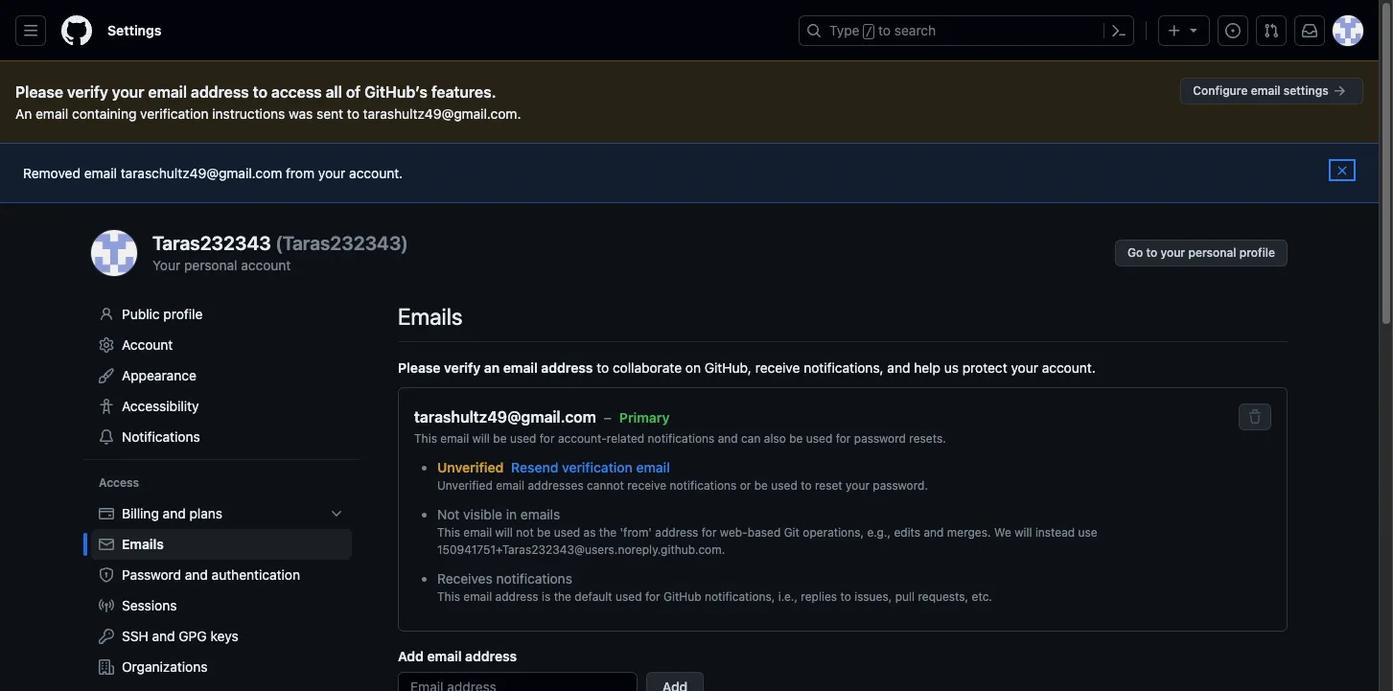 Task type: vqa. For each thing, say whether or not it's contained in the screenshot.
@Taras232343 icon
yes



Task type: describe. For each thing, give the bounding box(es) containing it.
accessibility link
[[91, 391, 352, 422]]

for inside not visible in emails this email will not be used as the 'from' address for web-based git operations, e.g., edits and merges. we will instead use 150941751+taras232343@users.noreply.github.com.
[[702, 525, 717, 540]]

the inside receives notifications this email address is the default used for github notifications, i.e., replies to issues, pull requests, etc.
[[554, 590, 571, 604]]

help
[[914, 360, 941, 376]]

for inside receives notifications this email address is the default used for github notifications, i.e., replies to issues, pull requests, etc.
[[645, 590, 660, 604]]

email left settings
[[1251, 83, 1281, 98]]

email down tarashultz49@gmail.com
[[440, 431, 469, 446]]

trash image
[[1247, 409, 1263, 425]]

personal for (taras232343)
[[184, 257, 237, 273]]

and left can
[[718, 431, 738, 446]]

for down "tarashultz49@gmail.com – primary"
[[540, 431, 555, 446]]

email inside not visible in emails this email will not be used as the 'from' address for web-based git operations, e.g., edits and merges. we will instead use 150941751+taras232343@users.noreply.github.com.
[[463, 525, 492, 540]]

and right ssh
[[152, 628, 175, 644]]

billing and plans button
[[91, 499, 352, 529]]

address for the
[[495, 590, 539, 604]]

account
[[122, 337, 173, 353]]

1 horizontal spatial will
[[495, 525, 513, 540]]

email up in
[[496, 478, 525, 493]]

0 vertical spatial emails
[[398, 303, 462, 330]]

Add email address email field
[[398, 672, 638, 691]]

this email will be used for account-related notifications and can also be used for password resets.
[[414, 431, 946, 446]]

used inside not visible in emails this email will not be used as the 'from' address for web-based git operations, e.g., edits and merges. we will instead use 150941751+taras232343@users.noreply.github.com.
[[554, 525, 580, 540]]

email down settings link
[[148, 83, 187, 101]]

access
[[271, 83, 322, 101]]

organizations
[[122, 659, 208, 675]]

this inside receives notifications this email address is the default used for github notifications, i.e., replies to issues, pull requests, etc.
[[437, 590, 460, 604]]

instead
[[1035, 525, 1075, 540]]

'from'
[[620, 525, 652, 540]]

billing
[[122, 505, 159, 522]]

(taras232343)
[[275, 232, 408, 254]]

please verify an email address to collaborate on github,         receive notifications, and help us protect your account.
[[398, 360, 1096, 376]]

arrow right image
[[1332, 83, 1347, 99]]

taras232343 (taras232343) your personal account
[[152, 232, 408, 273]]

be right also
[[789, 431, 803, 446]]

resend
[[511, 459, 558, 476]]

to inside receives notifications this email address is the default used for github notifications, i.e., replies to issues, pull requests, etc.
[[840, 590, 851, 604]]

email inside receives notifications this email address is the default used for github notifications, i.e., replies to issues, pull requests, etc.
[[463, 590, 492, 604]]

password.
[[873, 478, 928, 493]]

appearance link
[[91, 361, 352, 391]]

1 vertical spatial account.
[[1042, 360, 1096, 376]]

personal for to
[[1188, 245, 1236, 260]]

the inside not visible in emails this email will not be used as the 'from' address for web-based git operations, e.g., edits and merges. we will instead use 150941751+taras232343@users.noreply.github.com.
[[599, 525, 617, 540]]

password and authentication link
[[91, 560, 352, 591]]

web-
[[720, 525, 748, 540]]

emails link
[[91, 529, 352, 560]]

issues,
[[854, 590, 892, 604]]

removed
[[23, 165, 81, 181]]

configure
[[1193, 83, 1248, 98]]

be inside unverified resend verification email unverified email addresses cannot receive notifications or be used to reset your password.
[[754, 478, 768, 493]]

password
[[854, 431, 906, 446]]

/
[[866, 25, 872, 38]]

go to your personal profile
[[1127, 245, 1275, 260]]

can
[[741, 431, 761, 446]]

from
[[286, 165, 315, 181]]

go to your personal profile link
[[1115, 240, 1288, 267]]

your inside 'alert'
[[318, 165, 346, 181]]

unverified resend verification email unverified email addresses cannot receive notifications or be used to reset your password.
[[437, 459, 928, 493]]

address up add email address email field on the left of the page
[[465, 648, 517, 664]]

settings
[[1284, 83, 1329, 98]]

notifications inside receives notifications this email address is the default used for github notifications, i.e., replies to issues, pull requests, etc.
[[496, 570, 572, 587]]

broadcast image
[[99, 598, 114, 614]]

an
[[15, 105, 32, 122]]

email right add
[[427, 648, 462, 664]]

on
[[685, 360, 701, 376]]

notifications inside unverified resend verification email unverified email addresses cannot receive notifications or be used to reset your password.
[[670, 478, 737, 493]]

password
[[122, 567, 181, 583]]

email right an
[[36, 105, 68, 122]]

not visible in emails this email will not be used as the 'from' address for web-based git operations, e.g., edits and merges. we will instead use 150941751+taras232343@users.noreply.github.com.
[[437, 506, 1098, 557]]

configure email settings link
[[1181, 78, 1363, 105]]

reset
[[815, 478, 842, 493]]

account link
[[91, 330, 352, 361]]

github
[[664, 590, 701, 604]]

collaborate
[[613, 360, 682, 376]]

this inside not visible in emails this email will not be used as the 'from' address for web-based git operations, e.g., edits and merges. we will instead use 150941751+taras232343@users.noreply.github.com.
[[437, 525, 460, 540]]

resets.
[[909, 431, 946, 446]]

not
[[516, 525, 534, 540]]

to down of
[[347, 105, 359, 122]]

us
[[944, 360, 959, 376]]

to right /
[[878, 22, 891, 38]]

ssh and gpg keys
[[122, 628, 239, 644]]

type
[[829, 22, 860, 38]]

shield lock image
[[99, 568, 114, 583]]

triangle down image
[[1186, 22, 1201, 37]]

ssh
[[122, 628, 148, 644]]

public
[[122, 306, 160, 322]]

account-
[[558, 431, 607, 446]]

receives
[[437, 570, 493, 587]]

bell image
[[99, 430, 114, 445]]

access list
[[91, 499, 352, 691]]

your inside please verify your email address to access all of github's features. an email containing verification instructions was sent to tarashultz49@gmail.com.
[[112, 83, 144, 101]]

based
[[748, 525, 781, 540]]

keys
[[210, 628, 239, 644]]

plans
[[189, 505, 222, 522]]

tarashultz49@gmail.com – primary
[[414, 408, 670, 426]]

emails inside access list
[[122, 536, 164, 552]]

primary
[[619, 409, 670, 425]]

password and authentication
[[122, 567, 300, 583]]

please verify your email address to access all of github's features. an email containing verification instructions was sent to tarashultz49@gmail.com.
[[15, 83, 521, 122]]

removed email taraschultz49@gmail.com from your account. alert
[[23, 163, 1356, 183]]

related
[[607, 431, 645, 446]]

addresses
[[528, 478, 584, 493]]

issue opened image
[[1225, 23, 1241, 38]]

organization image
[[99, 660, 114, 675]]

gear image
[[99, 337, 114, 353]]

e.g.,
[[867, 525, 891, 540]]

0 vertical spatial receive
[[755, 360, 800, 376]]

visible
[[463, 506, 502, 523]]

access
[[99, 476, 139, 490]]

appearance
[[122, 367, 196, 384]]

0 horizontal spatial will
[[472, 431, 490, 446]]

cannot
[[587, 478, 624, 493]]

homepage image
[[61, 15, 92, 46]]

notifications image
[[1302, 23, 1317, 38]]

to inside go to your personal profile link
[[1146, 245, 1157, 260]]

2 horizontal spatial will
[[1015, 525, 1032, 540]]

account. inside 'alert'
[[349, 165, 403, 181]]

2 unverified from the top
[[437, 478, 493, 493]]

github,
[[705, 360, 752, 376]]

public profile link
[[91, 299, 352, 330]]

dismiss this message image
[[1335, 163, 1350, 178]]

protect
[[962, 360, 1007, 376]]

email inside 'alert'
[[84, 165, 117, 181]]

mail image
[[99, 537, 114, 552]]

used inside unverified resend verification email unverified email addresses cannot receive notifications or be used to reset your password.
[[771, 478, 798, 493]]

to up instructions
[[253, 83, 268, 101]]



Task type: locate. For each thing, give the bounding box(es) containing it.
address for collaborate
[[541, 360, 593, 376]]

your right 'reset'
[[846, 478, 870, 493]]

verification up cannot
[[562, 459, 633, 476]]

0 vertical spatial notifications
[[648, 431, 715, 446]]

your right protect
[[1011, 360, 1038, 376]]

verification inside please verify your email address to access all of github's features. an email containing verification instructions was sent to tarashultz49@gmail.com.
[[140, 105, 209, 122]]

receives notifications this email address is the default used for github notifications, i.e., replies to issues, pull requests, etc.
[[437, 570, 992, 604]]

–
[[604, 409, 612, 425]]

your right the from
[[318, 165, 346, 181]]

used down tarashultz49@gmail.com
[[510, 431, 536, 446]]

email down visible
[[463, 525, 492, 540]]

notifications link
[[91, 422, 352, 453]]

personal right go
[[1188, 245, 1236, 260]]

also
[[764, 431, 786, 446]]

and
[[887, 360, 910, 376], [718, 431, 738, 446], [163, 505, 186, 522], [924, 525, 944, 540], [185, 567, 208, 583], [152, 628, 175, 644]]

address right 'from'
[[655, 525, 698, 540]]

1 vertical spatial emails
[[122, 536, 164, 552]]

to right go
[[1146, 245, 1157, 260]]

will right we
[[1015, 525, 1032, 540]]

0 horizontal spatial personal
[[184, 257, 237, 273]]

and right edits
[[924, 525, 944, 540]]

email right removed on the top left
[[84, 165, 117, 181]]

0 vertical spatial verification
[[140, 105, 209, 122]]

0 horizontal spatial profile
[[163, 306, 203, 322]]

0 vertical spatial the
[[599, 525, 617, 540]]

person image
[[99, 307, 114, 322]]

address up instructions
[[191, 83, 249, 101]]

please
[[15, 83, 63, 101], [398, 360, 441, 376]]

please up an
[[15, 83, 63, 101]]

account. right protect
[[1042, 360, 1096, 376]]

and inside dropdown button
[[163, 505, 186, 522]]

settings
[[107, 22, 161, 38]]

type / to search
[[829, 22, 936, 38]]

was
[[289, 105, 313, 122]]

will
[[472, 431, 490, 446], [495, 525, 513, 540], [1015, 525, 1032, 540]]

1 vertical spatial the
[[554, 590, 571, 604]]

account. right the from
[[349, 165, 403, 181]]

personal inside taras232343 (taras232343) your personal account
[[184, 257, 237, 273]]

add
[[398, 648, 424, 664]]

0 horizontal spatial receive
[[627, 478, 666, 493]]

1 vertical spatial this
[[437, 525, 460, 540]]

1 vertical spatial profile
[[163, 306, 203, 322]]

verify up containing at top
[[67, 83, 108, 101]]

tarashultz49@gmail.com.
[[363, 105, 521, 122]]

and left the help
[[887, 360, 910, 376]]

used right or
[[771, 478, 798, 493]]

1 horizontal spatial profile
[[1239, 245, 1275, 260]]

to inside unverified resend verification email unverified email addresses cannot receive notifications or be used to reset your password.
[[801, 478, 812, 493]]

used right 'default' at the bottom left
[[616, 590, 642, 604]]

please left 'an'
[[398, 360, 441, 376]]

notifications, up password in the bottom of the page
[[804, 360, 884, 376]]

and left plans
[[163, 505, 186, 522]]

all
[[326, 83, 342, 101]]

0 horizontal spatial the
[[554, 590, 571, 604]]

email down this email will be used for account-related notifications and can also be used for password resets.
[[636, 459, 670, 476]]

verification up taraschultz49@gmail.com
[[140, 105, 209, 122]]

0 horizontal spatial verify
[[67, 83, 108, 101]]

@taras232343 image
[[91, 230, 137, 276]]

accessibility
[[122, 398, 199, 414]]

please for an
[[398, 360, 441, 376]]

etc.
[[972, 590, 992, 604]]

0 vertical spatial this
[[414, 431, 437, 446]]

be down tarashultz49@gmail.com
[[493, 431, 507, 446]]

address inside receives notifications this email address is the default used for github notifications, i.e., replies to issues, pull requests, etc.
[[495, 590, 539, 604]]

pull
[[895, 590, 915, 604]]

emails
[[521, 506, 560, 523]]

2 vertical spatial this
[[437, 590, 460, 604]]

this down tarashultz49@gmail.com
[[414, 431, 437, 446]]

used right also
[[806, 431, 833, 446]]

add email address
[[398, 648, 517, 664]]

tarashultz49@gmail.com
[[414, 408, 596, 426]]

2 vertical spatial notifications
[[496, 570, 572, 587]]

be down emails
[[537, 525, 551, 540]]

your
[[112, 83, 144, 101], [318, 165, 346, 181], [1161, 245, 1185, 260], [1011, 360, 1038, 376], [846, 478, 870, 493]]

please inside please verify your email address to access all of github's features. an email containing verification instructions was sent to tarashultz49@gmail.com.
[[15, 83, 63, 101]]

1 horizontal spatial verify
[[444, 360, 481, 376]]

replies
[[801, 590, 837, 604]]

verification
[[140, 105, 209, 122], [562, 459, 633, 476]]

this down receives
[[437, 590, 460, 604]]

organizations link
[[91, 652, 352, 683]]

for left the web-
[[702, 525, 717, 540]]

notifications
[[122, 429, 200, 445]]

in
[[506, 506, 517, 523]]

unverified up visible
[[437, 459, 504, 476]]

0 vertical spatial account.
[[349, 165, 403, 181]]

will down tarashultz49@gmail.com
[[472, 431, 490, 446]]

1 vertical spatial receive
[[627, 478, 666, 493]]

1 vertical spatial notifications
[[670, 478, 737, 493]]

0 vertical spatial notifications,
[[804, 360, 884, 376]]

0 horizontal spatial verification
[[140, 105, 209, 122]]

1 horizontal spatial notifications,
[[804, 360, 884, 376]]

please for your
[[15, 83, 63, 101]]

we
[[994, 525, 1011, 540]]

notifications up the 'is'
[[496, 570, 572, 587]]

git
[[784, 525, 800, 540]]

gpg
[[179, 628, 207, 644]]

0 horizontal spatial notifications,
[[705, 590, 775, 604]]

1 horizontal spatial verification
[[562, 459, 633, 476]]

address up "tarashultz49@gmail.com – primary"
[[541, 360, 593, 376]]

of
[[346, 83, 361, 101]]

1 horizontal spatial account.
[[1042, 360, 1096, 376]]

receive right cannot
[[627, 478, 666, 493]]

unverified
[[437, 459, 504, 476], [437, 478, 493, 493]]

0 horizontal spatial emails
[[122, 536, 164, 552]]

taraschultz49@gmail.com
[[121, 165, 282, 181]]

0 vertical spatial profile
[[1239, 245, 1275, 260]]

150941751+taras232343@users.noreply.github.com.
[[437, 543, 725, 557]]

0 horizontal spatial account.
[[349, 165, 403, 181]]

1 horizontal spatial emails
[[398, 303, 462, 330]]

used
[[510, 431, 536, 446], [806, 431, 833, 446], [771, 478, 798, 493], [554, 525, 580, 540], [616, 590, 642, 604]]

0 vertical spatial please
[[15, 83, 63, 101]]

operations,
[[803, 525, 864, 540]]

containing
[[72, 105, 137, 122]]

an
[[484, 360, 500, 376]]

sessions
[[122, 597, 177, 614]]

and down emails link
[[185, 567, 208, 583]]

notifications, left i.e.,
[[705, 590, 775, 604]]

to left collaborate
[[597, 360, 609, 376]]

for left password in the bottom of the page
[[836, 431, 851, 446]]

email
[[148, 83, 187, 101], [1251, 83, 1281, 98], [36, 105, 68, 122], [84, 165, 117, 181], [503, 360, 538, 376], [440, 431, 469, 446], [636, 459, 670, 476], [496, 478, 525, 493], [463, 525, 492, 540], [463, 590, 492, 604], [427, 648, 462, 664]]

git pull request image
[[1264, 23, 1279, 38]]

address inside not visible in emails this email will not be used as the 'from' address for web-based git operations, e.g., edits and merges. we will instead use 150941751+taras232343@users.noreply.github.com.
[[655, 525, 698, 540]]

removed email taraschultz49@gmail.com from your account.
[[23, 165, 403, 181]]

accessibility image
[[99, 399, 114, 414]]

address
[[191, 83, 249, 101], [541, 360, 593, 376], [655, 525, 698, 540], [495, 590, 539, 604], [465, 648, 517, 664]]

sessions link
[[91, 591, 352, 621]]

1 horizontal spatial the
[[599, 525, 617, 540]]

1 horizontal spatial please
[[398, 360, 441, 376]]

email down receives
[[463, 590, 492, 604]]

verify inside please verify your email address to access all of github's features. an email containing verification instructions was sent to tarashultz49@gmail.com.
[[67, 83, 108, 101]]

used inside receives notifications this email address is the default used for github notifications, i.e., replies to issues, pull requests, etc.
[[616, 590, 642, 604]]

not
[[437, 506, 460, 523]]

for left github
[[645, 590, 660, 604]]

1 vertical spatial please
[[398, 360, 441, 376]]

1 horizontal spatial personal
[[1188, 245, 1236, 260]]

0 horizontal spatial please
[[15, 83, 63, 101]]

requests,
[[918, 590, 969, 604]]

notifications,
[[804, 360, 884, 376], [705, 590, 775, 604]]

verify for your
[[67, 83, 108, 101]]

0 vertical spatial verify
[[67, 83, 108, 101]]

account
[[241, 257, 291, 273]]

ssh and gpg keys link
[[91, 621, 352, 652]]

or
[[740, 478, 751, 493]]

paintbrush image
[[99, 368, 114, 384]]

used up 150941751+taras232343@users.noreply.github.com.
[[554, 525, 580, 540]]

1 vertical spatial verification
[[562, 459, 633, 476]]

instructions
[[212, 105, 285, 122]]

receive right github,
[[755, 360, 800, 376]]

merges.
[[947, 525, 991, 540]]

features.
[[431, 83, 496, 101]]

search
[[894, 22, 936, 38]]

address inside please verify your email address to access all of github's features. an email containing verification instructions was sent to tarashultz49@gmail.com.
[[191, 83, 249, 101]]

emails
[[398, 303, 462, 330], [122, 536, 164, 552]]

1 unverified from the top
[[437, 459, 504, 476]]

notifications left or
[[670, 478, 737, 493]]

notifications, inside receives notifications this email address is the default used for github notifications, i.e., replies to issues, pull requests, etc.
[[705, 590, 775, 604]]

billing and plans
[[122, 505, 222, 522]]

this down not
[[437, 525, 460, 540]]

profile
[[1239, 245, 1275, 260], [163, 306, 203, 322]]

will down in
[[495, 525, 513, 540]]

i.e.,
[[778, 590, 798, 604]]

and inside not visible in emails this email will not be used as the 'from' address for web-based git operations, e.g., edits and merges. we will instead use 150941751+taras232343@users.noreply.github.com.
[[924, 525, 944, 540]]

1 horizontal spatial receive
[[755, 360, 800, 376]]

be right or
[[754, 478, 768, 493]]

your up containing at top
[[112, 83, 144, 101]]

1 vertical spatial verify
[[444, 360, 481, 376]]

1 vertical spatial unverified
[[437, 478, 493, 493]]

plus image
[[1167, 23, 1182, 38]]

the right the 'is'
[[554, 590, 571, 604]]

command palette image
[[1111, 23, 1127, 38]]

edits
[[894, 525, 921, 540]]

the right as
[[599, 525, 617, 540]]

unverified up not
[[437, 478, 493, 493]]

receive inside unverified resend verification email unverified email addresses cannot receive notifications or be used to reset your password.
[[627, 478, 666, 493]]

personal down taras232343
[[184, 257, 237, 273]]

verify for an
[[444, 360, 481, 376]]

to left 'reset'
[[801, 478, 812, 493]]

address for access
[[191, 83, 249, 101]]

your right go
[[1161, 245, 1185, 260]]

github's
[[364, 83, 427, 101]]

0 vertical spatial unverified
[[437, 459, 504, 476]]

the
[[599, 525, 617, 540], [554, 590, 571, 604]]

verification inside unverified resend verification email unverified email addresses cannot receive notifications or be used to reset your password.
[[562, 459, 633, 476]]

default
[[575, 590, 612, 604]]

your inside unverified resend verification email unverified email addresses cannot receive notifications or be used to reset your password.
[[846, 478, 870, 493]]

1 vertical spatial notifications,
[[705, 590, 775, 604]]

key image
[[99, 629, 114, 644]]

notifications up unverified resend verification email unverified email addresses cannot receive notifications or be used to reset your password.
[[648, 431, 715, 446]]

be inside not visible in emails this email will not be used as the 'from' address for web-based git operations, e.g., edits and merges. we will instead use 150941751+taras232343@users.noreply.github.com.
[[537, 525, 551, 540]]

verify left 'an'
[[444, 360, 481, 376]]

resend verification email button
[[511, 458, 670, 477]]

to right replies
[[840, 590, 851, 604]]

configure email settings
[[1193, 83, 1332, 98]]

email right 'an'
[[503, 360, 538, 376]]

address left the 'is'
[[495, 590, 539, 604]]

use
[[1078, 525, 1098, 540]]

notifications
[[648, 431, 715, 446], [670, 478, 737, 493], [496, 570, 572, 587]]



